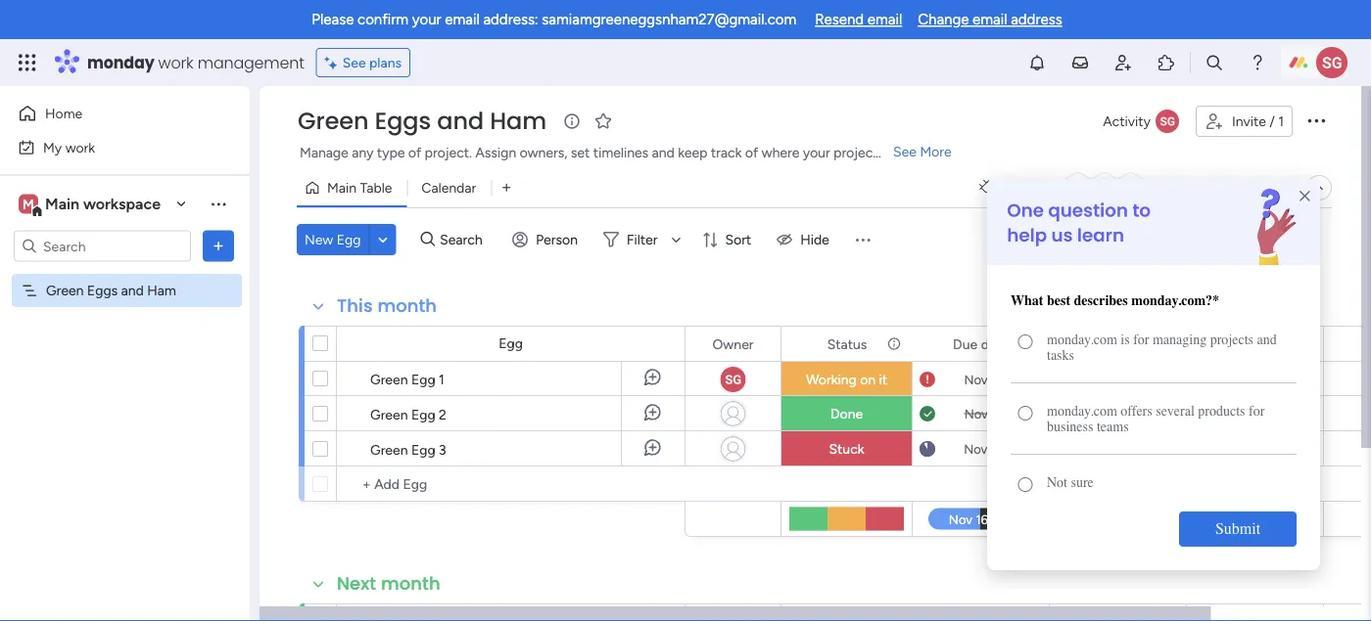 Task type: locate. For each thing, give the bounding box(es) containing it.
2 vertical spatial and
[[121, 283, 144, 299]]

Next month field
[[332, 572, 445, 597]]

2 email from the left
[[868, 11, 902, 28]]

items
[[1123, 373, 1154, 389]]

month right this on the left of page
[[377, 294, 437, 319]]

1 horizontal spatial column information image
[[1023, 336, 1038, 352]]

1 vertical spatial nov
[[964, 406, 988, 422]]

work right monday
[[158, 51, 193, 73]]

nov left 18
[[964, 442, 988, 457]]

sort button
[[694, 224, 763, 256]]

green for other
[[370, 442, 408, 458]]

1 vertical spatial 1
[[439, 371, 445, 388]]

0 horizontal spatial green eggs and ham
[[46, 283, 176, 299]]

email left address:
[[445, 11, 480, 28]]

ham up 'assign' at the top of page
[[490, 105, 547, 138]]

16
[[991, 372, 1004, 388]]

see inside button
[[343, 54, 366, 71]]

main workspace
[[45, 195, 161, 214]]

Due date field
[[948, 334, 1014, 355]]

0 vertical spatial nov
[[964, 372, 988, 388]]

0 horizontal spatial column information image
[[886, 336, 902, 352]]

activity button
[[1095, 106, 1188, 137]]

0 vertical spatial green eggs and ham
[[298, 105, 547, 138]]

nov 16
[[964, 372, 1004, 388]]

nov left 16 at the right of page
[[964, 372, 988, 388]]

person button
[[505, 224, 590, 256]]

Search field
[[435, 226, 494, 254]]

where
[[762, 144, 800, 161]]

1 right /
[[1278, 113, 1284, 130]]

1 vertical spatial your
[[803, 144, 830, 161]]

4 v2 ellipsis image from the left
[[1296, 606, 1310, 622]]

1 horizontal spatial options image
[[1305, 108, 1328, 132]]

3 nov from the top
[[964, 442, 988, 457]]

month inside this month field
[[377, 294, 437, 319]]

green eggs and ham list box
[[0, 270, 250, 572]]

next month
[[337, 572, 440, 597]]

3
[[439, 442, 446, 458]]

2 v2 ellipsis image from the left
[[1022, 606, 1035, 622]]

0 horizontal spatial main
[[45, 195, 79, 214]]

see more link
[[891, 142, 954, 162]]

month right next
[[381, 572, 440, 597]]

work right my
[[65, 139, 95, 156]]

green up manage
[[298, 105, 369, 138]]

main
[[327, 180, 357, 196], [45, 195, 79, 214]]

nov for green egg 1
[[964, 372, 988, 388]]

egg for green egg 3
[[411, 442, 436, 458]]

manage
[[300, 144, 348, 161]]

1 vertical spatial options image
[[209, 237, 228, 256]]

stands.
[[882, 144, 925, 161]]

ham
[[490, 105, 547, 138], [147, 283, 176, 299]]

0 horizontal spatial eggs
[[87, 283, 118, 299]]

timelines
[[593, 144, 649, 161]]

1 for invite / 1
[[1278, 113, 1284, 130]]

2 vertical spatial nov
[[964, 442, 988, 457]]

green up green egg 2
[[370, 371, 408, 388]]

3 v2 ellipsis image from the left
[[1159, 606, 1172, 622]]

see for see plans
[[343, 54, 366, 71]]

green eggs and ham down search in workspace field
[[46, 283, 176, 299]]

change email address link
[[918, 11, 1062, 28]]

$1,000
[[1235, 407, 1275, 423]]

more
[[920, 143, 952, 160]]

eggs down search in workspace field
[[87, 283, 118, 299]]

done
[[831, 406, 863, 423]]

v2 ellipsis image
[[885, 606, 899, 622], [1022, 606, 1035, 622], [1159, 606, 1172, 622], [1296, 606, 1310, 622]]

column information image up it
[[886, 336, 902, 352]]

person
[[536, 232, 578, 248]]

egg inside button
[[337, 232, 361, 248]]

3 email from the left
[[973, 11, 1007, 28]]

sort
[[725, 232, 751, 248]]

see left more
[[893, 143, 917, 160]]

2 horizontal spatial and
[[652, 144, 675, 161]]

your right confirm
[[412, 11, 441, 28]]

0 vertical spatial and
[[437, 105, 484, 138]]

0 horizontal spatial email
[[445, 11, 480, 28]]

angle down image
[[378, 233, 388, 247]]

green eggs and ham up project. on the left
[[298, 105, 547, 138]]

notes
[[1099, 336, 1137, 353]]

sam green image
[[1316, 47, 1348, 78]]

and inside list box
[[121, 283, 144, 299]]

eggs up type
[[375, 105, 431, 138]]

notifications image
[[1027, 53, 1047, 72]]

1 horizontal spatial ham
[[490, 105, 547, 138]]

green down green egg 1
[[370, 406, 408, 423]]

this
[[337, 294, 373, 319]]

1 vertical spatial see
[[893, 143, 917, 160]]

of right track
[[745, 144, 758, 161]]

on
[[860, 372, 876, 388]]

this month
[[337, 294, 437, 319]]

email right change
[[973, 11, 1007, 28]]

invite members image
[[1114, 53, 1133, 72]]

main right workspace image
[[45, 195, 79, 214]]

0 horizontal spatial your
[[412, 11, 441, 28]]

confirm
[[358, 11, 409, 28]]

1 horizontal spatial 1
[[1278, 113, 1284, 130]]

1 vertical spatial work
[[65, 139, 95, 156]]

Green Eggs and Ham field
[[293, 105, 552, 138]]

email right resend
[[868, 11, 902, 28]]

1 horizontal spatial your
[[803, 144, 830, 161]]

main for main table
[[327, 180, 357, 196]]

main left table
[[327, 180, 357, 196]]

work for my
[[65, 139, 95, 156]]

see plans button
[[316, 48, 411, 77]]

$500
[[1240, 442, 1271, 458]]

and down search in workspace field
[[121, 283, 144, 299]]

search everything image
[[1205, 53, 1224, 72]]

1 up the 2
[[439, 371, 445, 388]]

action
[[1082, 373, 1120, 389]]

options image right /
[[1305, 108, 1328, 132]]

2 column information image from the left
[[1023, 336, 1038, 352]]

egg for green egg 2
[[411, 406, 436, 423]]

0 vertical spatial eggs
[[375, 105, 431, 138]]

0 horizontal spatial ham
[[147, 283, 176, 299]]

green down green egg 2
[[370, 442, 408, 458]]

calendar button
[[407, 172, 491, 204]]

0 horizontal spatial 1
[[439, 371, 445, 388]]

0 vertical spatial ham
[[490, 105, 547, 138]]

$100
[[1241, 373, 1270, 388]]

ham down search in workspace field
[[147, 283, 176, 299]]

set
[[571, 144, 590, 161]]

my
[[43, 139, 62, 156]]

workspace selection element
[[19, 192, 164, 218]]

1 horizontal spatial eggs
[[375, 105, 431, 138]]

any
[[352, 144, 374, 161]]

email for resend email
[[868, 11, 902, 28]]

address:
[[483, 11, 538, 28]]

1 horizontal spatial work
[[158, 51, 193, 73]]

change email address
[[918, 11, 1062, 28]]

resend email
[[815, 11, 902, 28]]

0 vertical spatial 1
[[1278, 113, 1284, 130]]

eggs
[[375, 105, 431, 138], [87, 283, 118, 299]]

main table
[[327, 180, 392, 196]]

1 vertical spatial ham
[[147, 283, 176, 299]]

email for change email address
[[973, 11, 1007, 28]]

column information image right the date
[[1023, 336, 1038, 352]]

work inside button
[[65, 139, 95, 156]]

green eggs and ham
[[298, 105, 547, 138], [46, 283, 176, 299]]

0 horizontal spatial options image
[[209, 237, 228, 256]]

date
[[981, 336, 1009, 353]]

0 vertical spatial month
[[377, 294, 437, 319]]

other
[[1102, 443, 1135, 458]]

your
[[412, 11, 441, 28], [803, 144, 830, 161]]

calendar
[[422, 180, 476, 196]]

0 horizontal spatial see
[[343, 54, 366, 71]]

1 horizontal spatial email
[[868, 11, 902, 28]]

work for monday
[[158, 51, 193, 73]]

main inside button
[[327, 180, 357, 196]]

1 horizontal spatial main
[[327, 180, 357, 196]]

and up project. on the left
[[437, 105, 484, 138]]

2 horizontal spatial email
[[973, 11, 1007, 28]]

green eggs and ham inside list box
[[46, 283, 176, 299]]

options image down workspace options icon on the left top
[[209, 237, 228, 256]]

option
[[0, 273, 250, 277]]

work
[[158, 51, 193, 73], [65, 139, 95, 156]]

please
[[312, 11, 354, 28]]

1 vertical spatial green eggs and ham
[[46, 283, 176, 299]]

green for $100
[[370, 371, 408, 388]]

0 vertical spatial work
[[158, 51, 193, 73]]

help image
[[1248, 53, 1267, 72]]

1 inside button
[[1278, 113, 1284, 130]]

0 horizontal spatial work
[[65, 139, 95, 156]]

$1,600
[[1234, 507, 1276, 524]]

options image
[[1305, 108, 1328, 132], [209, 237, 228, 256]]

green egg 1
[[370, 371, 445, 388]]

0 horizontal spatial of
[[408, 144, 421, 161]]

egg
[[337, 232, 361, 248], [499, 335, 523, 352], [411, 371, 436, 388], [411, 406, 436, 423], [411, 442, 436, 458]]

see left 'plans'
[[343, 54, 366, 71]]

nov left 17
[[964, 406, 988, 422]]

new egg button
[[297, 224, 369, 256]]

monday
[[87, 51, 154, 73]]

Owner field
[[708, 334, 759, 355]]

hide
[[800, 232, 829, 248]]

month inside next month field
[[381, 572, 440, 597]]

1 vertical spatial month
[[381, 572, 440, 597]]

1 email from the left
[[445, 11, 480, 28]]

invite
[[1232, 113, 1266, 130]]

egg for new egg
[[337, 232, 361, 248]]

of right type
[[408, 144, 421, 161]]

1 vertical spatial eggs
[[87, 283, 118, 299]]

0 horizontal spatial and
[[121, 283, 144, 299]]

main inside the 'workspace selection' element
[[45, 195, 79, 214]]

1 horizontal spatial of
[[745, 144, 758, 161]]

of
[[408, 144, 421, 161], [745, 144, 758, 161]]

and
[[437, 105, 484, 138], [652, 144, 675, 161], [121, 283, 144, 299]]

Notes field
[[1094, 334, 1142, 355]]

0 vertical spatial see
[[343, 54, 366, 71]]

new egg
[[305, 232, 361, 248]]

green down search in workspace field
[[46, 283, 84, 299]]

1 vertical spatial and
[[652, 144, 675, 161]]

1 horizontal spatial see
[[893, 143, 917, 160]]

see for see more
[[893, 143, 917, 160]]

1
[[1278, 113, 1284, 130], [439, 371, 445, 388]]

1 nov from the top
[[964, 372, 988, 388]]

column information image
[[886, 336, 902, 352], [1023, 336, 1038, 352]]

keep
[[678, 144, 708, 161]]

hide button
[[769, 224, 841, 256]]

change
[[918, 11, 969, 28]]

and left keep at the top of page
[[652, 144, 675, 161]]

meeting notes
[[1077, 407, 1159, 423]]

your right where
[[803, 144, 830, 161]]

1 column information image from the left
[[886, 336, 902, 352]]

collapse board header image
[[1312, 180, 1327, 196]]



Task type: vqa. For each thing, say whether or not it's contained in the screenshot.
work to the top
yes



Task type: describe. For each thing, give the bounding box(es) containing it.
1 horizontal spatial and
[[437, 105, 484, 138]]

green for $1,000
[[370, 406, 408, 423]]

workspace
[[83, 195, 161, 214]]

+ Add Egg text field
[[347, 473, 676, 497]]

activity
[[1103, 113, 1151, 130]]

dapulse integrations image
[[979, 181, 994, 195]]

type
[[377, 144, 405, 161]]

invite / 1
[[1232, 113, 1284, 130]]

Search in workspace field
[[41, 235, 164, 258]]

1 horizontal spatial green eggs and ham
[[298, 105, 547, 138]]

egg for green egg 1
[[411, 371, 436, 388]]

nov 17
[[964, 406, 1003, 422]]

nov for green egg 3
[[964, 442, 988, 457]]

workspace image
[[19, 193, 38, 215]]

arrow down image
[[665, 228, 688, 252]]

1 for green egg 1
[[439, 371, 445, 388]]

menu image
[[853, 230, 873, 250]]

v2 search image
[[421, 229, 435, 251]]

v2 ellipsis image
[[753, 606, 767, 622]]

see plans
[[343, 54, 402, 71]]

main for main workspace
[[45, 195, 79, 214]]

address
[[1011, 11, 1062, 28]]

m
[[23, 196, 34, 213]]

2 of from the left
[[745, 144, 758, 161]]

home button
[[12, 98, 211, 129]]

project
[[834, 144, 878, 161]]

track
[[711, 144, 742, 161]]

Budget field
[[1228, 334, 1283, 355]]

workspace options image
[[209, 194, 228, 214]]

manage any type of project. assign owners, set timelines and keep track of where your project stands.
[[300, 144, 925, 161]]

sum
[[1244, 521, 1266, 535]]

This month field
[[332, 294, 442, 319]]

meeting
[[1077, 407, 1124, 423]]

autopilot image
[[1182, 175, 1198, 200]]

v2 done deadline image
[[920, 405, 935, 424]]

18
[[991, 442, 1004, 457]]

show board description image
[[560, 112, 584, 131]]

green egg 3
[[370, 442, 446, 458]]

project.
[[425, 144, 472, 161]]

inbox image
[[1071, 53, 1090, 72]]

eggs inside list box
[[87, 283, 118, 299]]

$1,600 sum
[[1234, 507, 1276, 535]]

action items
[[1082, 373, 1154, 389]]

plans
[[369, 54, 402, 71]]

monday work management
[[87, 51, 304, 73]]

filter
[[627, 232, 658, 248]]

my work button
[[12, 132, 211, 163]]

select product image
[[18, 53, 37, 72]]

integrate
[[1002, 180, 1058, 196]]

owner
[[713, 336, 754, 353]]

17
[[991, 406, 1003, 422]]

add view image
[[503, 181, 511, 195]]

add to favorites image
[[594, 111, 613, 131]]

2 nov from the top
[[964, 406, 988, 422]]

Status field
[[822, 334, 872, 355]]

0 vertical spatial options image
[[1305, 108, 1328, 132]]

v2 overdue deadline image
[[920, 371, 935, 389]]

month for next month
[[381, 572, 440, 597]]

management
[[198, 51, 304, 73]]

filter button
[[595, 224, 688, 256]]

nov 18
[[964, 442, 1004, 457]]

green egg 2
[[370, 406, 447, 423]]

samiamgreeneggsnham27@gmail.com
[[542, 11, 797, 28]]

apps image
[[1157, 53, 1176, 72]]

assign
[[475, 144, 516, 161]]

see more
[[893, 143, 952, 160]]

working on it
[[806, 372, 887, 388]]

status
[[827, 336, 867, 353]]

next
[[337, 572, 376, 597]]

my work
[[43, 139, 95, 156]]

home
[[45, 105, 82, 122]]

green inside list box
[[46, 283, 84, 299]]

1 v2 ellipsis image from the left
[[885, 606, 899, 622]]

main table button
[[297, 172, 407, 204]]

invite / 1 button
[[1196, 106, 1293, 137]]

please confirm your email address: samiamgreeneggsnham27@gmail.com
[[312, 11, 797, 28]]

/
[[1270, 113, 1275, 130]]

notes
[[1127, 407, 1159, 423]]

stuck
[[829, 441, 864, 458]]

working
[[806, 372, 857, 388]]

table
[[360, 180, 392, 196]]

resend
[[815, 11, 864, 28]]

it
[[879, 372, 887, 388]]

ham inside list box
[[147, 283, 176, 299]]

due date
[[953, 336, 1009, 353]]

automate
[[1206, 180, 1267, 196]]

1 of from the left
[[408, 144, 421, 161]]

month for this month
[[377, 294, 437, 319]]

budget
[[1233, 336, 1278, 353]]

0 vertical spatial your
[[412, 11, 441, 28]]

resend email link
[[815, 11, 902, 28]]

2
[[439, 406, 447, 423]]

due
[[953, 336, 978, 353]]

owners,
[[520, 144, 568, 161]]



